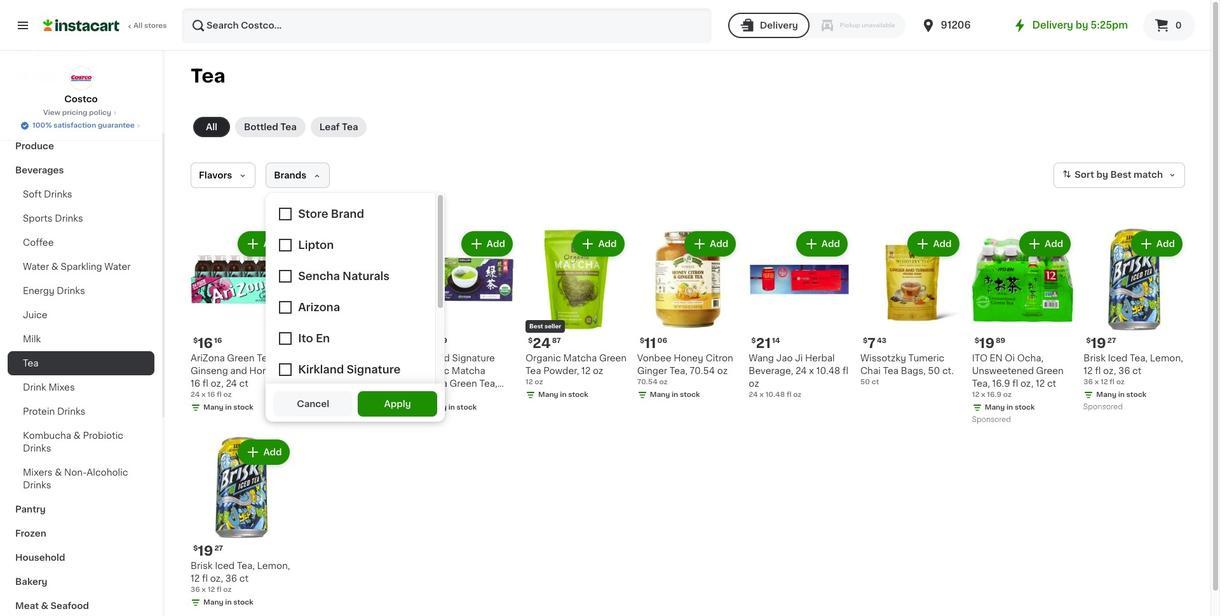 Task type: locate. For each thing, give the bounding box(es) containing it.
1 horizontal spatial $ 19 89
[[975, 337, 1006, 350]]

1 horizontal spatial iced
[[1108, 354, 1128, 363]]

0 vertical spatial signature
[[55, 118, 100, 126]]

drinks down the mixers
[[23, 481, 51, 490]]

jao
[[776, 354, 793, 363]]

1 horizontal spatial $ 19 27
[[1087, 337, 1116, 350]]

$ for add button associated with 7
[[863, 337, 868, 344]]

by inside field
[[1097, 170, 1109, 179]]

bakery link
[[8, 570, 154, 594]]

24 down ginseng
[[191, 391, 200, 398]]

10.48 down herbal
[[817, 367, 841, 375]]

& left the non-
[[55, 468, 62, 477]]

kombucha & probiotic drinks link
[[8, 424, 154, 461]]

drinks down mixes
[[57, 407, 85, 416]]

best seller
[[530, 323, 561, 329]]

1 vertical spatial all
[[206, 123, 217, 132]]

0 horizontal spatial ito
[[302, 354, 318, 363]]

frozen link
[[8, 522, 154, 546]]

0 horizontal spatial organic
[[414, 367, 450, 375]]

delivery inside delivery by 5:25pm link
[[1033, 20, 1074, 30]]

alcoholic
[[87, 468, 128, 477]]

wang
[[749, 354, 774, 363]]

$ for add button corresponding to 19
[[193, 546, 198, 553]]

1 horizontal spatial sponsored badge image
[[1084, 404, 1122, 411]]

vonbee
[[637, 354, 672, 363]]

ji
[[795, 354, 803, 363]]

1 horizontal spatial brisk iced tea, lemon, 12 fl oz, 36 ct 36 x 12 fl oz
[[1084, 354, 1184, 386]]

sponsored badge image
[[1084, 404, 1122, 411], [972, 416, 1011, 424]]

0 horizontal spatial signature
[[55, 118, 100, 126]]

50 down chai
[[861, 379, 870, 386]]

drinks for soft drinks
[[44, 190, 72, 199]]

0 horizontal spatial by
[[1076, 20, 1089, 30]]

1 horizontal spatial oi
[[1005, 354, 1015, 363]]

70.54 down honey
[[690, 367, 715, 375]]

all for all stores
[[133, 22, 143, 29]]

1 vertical spatial best
[[530, 323, 543, 329]]

ct inside kirkland signature organic matcha sencha green tea, 100 ct
[[432, 392, 442, 401]]

50
[[928, 367, 940, 375], [861, 379, 870, 386]]

ito right tumeric
[[972, 354, 988, 363]]

0 vertical spatial $ 19 27
[[1087, 337, 1116, 350]]

best left seller
[[530, 323, 543, 329]]

flavors button
[[191, 163, 256, 188]]

tea, inside kirkland signature organic matcha sencha green tea, 100 ct
[[480, 379, 498, 388]]

ocha,
[[347, 354, 374, 363], [1018, 354, 1044, 363]]

juice link
[[8, 303, 154, 327]]

best left match
[[1111, 170, 1132, 179]]

1 horizontal spatial water
[[104, 263, 131, 271]]

1 horizontal spatial en
[[990, 354, 1003, 363]]

1 horizontal spatial 89
[[438, 337, 447, 344]]

kirkland inside kirkland signature organic matcha sencha green tea, 100 ct
[[414, 354, 450, 363]]

0 horizontal spatial delivery
[[760, 21, 798, 30]]

leaf tea link
[[311, 117, 367, 137]]

best inside field
[[1111, 170, 1132, 179]]

many in stock
[[538, 391, 589, 398], [650, 391, 700, 398], [1097, 391, 1147, 398], [203, 404, 254, 411], [315, 404, 365, 411], [427, 404, 477, 411], [985, 404, 1035, 411], [203, 600, 254, 607]]

unsweetened
[[302, 367, 364, 375], [972, 367, 1034, 375]]

43
[[877, 337, 887, 344]]

matcha inside kirkland signature organic matcha sencha green tea, 100 ct
[[452, 367, 485, 375]]

iced
[[1108, 354, 1128, 363], [215, 562, 235, 571]]

19
[[310, 337, 325, 350], [421, 337, 437, 350], [980, 337, 995, 350], [1091, 337, 1107, 350], [198, 545, 213, 558]]

sports drinks link
[[8, 207, 154, 231]]

& for mixers
[[55, 468, 62, 477]]

70.54 down "ginger"
[[637, 379, 658, 386]]

oz inside arizona green tea, ginseng and honey, 16 fl oz, 24 ct 24 x 16 fl oz
[[223, 391, 232, 398]]

1 water from the left
[[23, 263, 49, 271]]

&
[[51, 263, 59, 271], [73, 432, 81, 441], [55, 468, 62, 477], [41, 602, 48, 611]]

ct
[[1133, 367, 1142, 375], [872, 379, 879, 386], [239, 379, 249, 388], [378, 379, 387, 388], [1048, 379, 1057, 388], [429, 391, 436, 398], [432, 392, 442, 401], [239, 575, 249, 584]]

11
[[645, 337, 656, 350]]

unsweetened up cancel button
[[302, 367, 364, 375]]

add button for 21
[[798, 233, 847, 256]]

drinks inside mixers & non-alcoholic drinks
[[23, 481, 51, 490]]

product group containing 16
[[191, 229, 292, 416]]

0 vertical spatial sponsored badge image
[[1084, 404, 1122, 411]]

1 $ 19 89 from the left
[[305, 337, 336, 350]]

50 left "ct."
[[928, 367, 940, 375]]

beverages
[[15, 166, 64, 175]]

1 vertical spatial brisk
[[191, 562, 213, 571]]

0 horizontal spatial brisk iced tea, lemon, 12 fl oz, 36 ct 36 x 12 fl oz
[[191, 562, 290, 594]]

0 horizontal spatial kirkland
[[15, 118, 53, 126]]

kirkland down 19 89
[[414, 354, 450, 363]]

oi
[[335, 354, 345, 363], [1005, 354, 1015, 363]]

costco logo image
[[69, 66, 93, 90]]

0 button
[[1144, 10, 1196, 41]]

sponsored badge image for $ 19 27
[[1084, 404, 1122, 411]]

None search field
[[182, 8, 712, 43]]

0 vertical spatial all
[[133, 22, 143, 29]]

add button for 16
[[239, 233, 288, 256]]

tea, inside arizona green tea, ginseng and honey, 16 fl oz, 24 ct 24 x 16 fl oz
[[257, 354, 275, 363]]

100 inside kirkland signature organic matcha sencha green tea, 100 ct
[[414, 392, 430, 401]]

1 horizontal spatial unsweetened
[[972, 367, 1034, 375]]

brisk iced tea, lemon, 12 fl oz, 36 ct 36 x 12 fl oz
[[1084, 354, 1184, 386], [191, 562, 290, 594]]

1 horizontal spatial 70.54
[[690, 367, 715, 375]]

1 vertical spatial signature
[[452, 354, 495, 363]]

best inside product group
[[530, 323, 543, 329]]

24 down ji
[[796, 367, 807, 375]]

0 vertical spatial brisk iced tea, lemon, 12 fl oz, 36 ct 36 x 12 fl oz
[[1084, 354, 1184, 386]]

$ 19 27
[[1087, 337, 1116, 350], [193, 545, 223, 558]]

view pricing policy
[[43, 109, 111, 116]]

energy drinks link
[[8, 279, 154, 303]]

organic down $ 24 87
[[526, 354, 561, 363]]

tea, inside vonbee honey citron ginger tea, 70.54 oz 70.54 oz
[[670, 367, 688, 375]]

& for water
[[51, 263, 59, 271]]

1 horizontal spatial 10.48
[[817, 367, 841, 375]]

best for best match
[[1111, 170, 1132, 179]]

unsweetened right "ct."
[[972, 367, 1034, 375]]

1 horizontal spatial 27
[[1108, 337, 1116, 344]]

1 horizontal spatial ito
[[972, 354, 988, 363]]

wissotzky
[[861, 354, 906, 363]]

by right sort on the top of page
[[1097, 170, 1109, 179]]

1 vertical spatial organic
[[414, 367, 450, 375]]

0 horizontal spatial 10.48
[[766, 391, 785, 398]]

24 down the and
[[226, 379, 237, 388]]

ct inside arizona green tea, ginseng and honey, 16 fl oz, 24 ct 24 x 16 fl oz
[[239, 379, 249, 388]]

1 horizontal spatial brisk
[[1084, 354, 1106, 363]]

1 horizontal spatial delivery
[[1033, 20, 1074, 30]]

milk link
[[8, 327, 154, 352]]

all left stores
[[133, 22, 143, 29]]

view
[[43, 109, 60, 116]]

$ inside the $ 16 16
[[193, 337, 198, 344]]

tea,
[[257, 354, 275, 363], [1130, 354, 1148, 363], [670, 367, 688, 375], [302, 379, 320, 388], [480, 379, 498, 388], [972, 379, 990, 388], [237, 562, 255, 571]]

0 horizontal spatial oi
[[335, 354, 345, 363]]

drinks down kombucha
[[23, 444, 51, 453]]

$ for 11's add button
[[640, 337, 645, 344]]

0 vertical spatial 27
[[1108, 337, 1116, 344]]

add for 19
[[263, 448, 282, 457]]

1 vertical spatial 50
[[861, 379, 870, 386]]

product group containing 11
[[637, 229, 739, 403]]

2 oi from the left
[[1005, 354, 1015, 363]]

$ inside $ 21 14
[[752, 337, 756, 344]]

coffee link
[[8, 231, 154, 255]]

beverage,
[[749, 367, 794, 375]]

bottled tea
[[244, 123, 297, 132]]

1 oi from the left
[[335, 354, 345, 363]]

add button for 24
[[574, 233, 623, 256]]

ginseng
[[191, 367, 228, 375]]

delivery inside delivery button
[[760, 21, 798, 30]]

1 vertical spatial by
[[1097, 170, 1109, 179]]

$ 11 06
[[640, 337, 667, 350]]

sencha
[[414, 379, 448, 388]]

0 horizontal spatial unsweetened
[[302, 367, 364, 375]]

0 horizontal spatial lemon,
[[257, 562, 290, 571]]

$
[[193, 337, 198, 344], [528, 337, 533, 344], [863, 337, 868, 344], [305, 337, 310, 344], [640, 337, 645, 344], [752, 337, 756, 344], [975, 337, 980, 344], [1087, 337, 1091, 344], [193, 546, 198, 553]]

0 horizontal spatial water
[[23, 263, 49, 271]]

drink
[[23, 383, 46, 392]]

add for 21
[[822, 240, 840, 249]]

0 vertical spatial by
[[1076, 20, 1089, 30]]

bakery
[[15, 578, 47, 587]]

1 vertical spatial sponsored badge image
[[972, 416, 1011, 424]]

1 horizontal spatial ocha,
[[1018, 354, 1044, 363]]

1 horizontal spatial organic
[[526, 354, 561, 363]]

1 horizontal spatial all
[[206, 123, 217, 132]]

& up 'energy drinks' at the top left
[[51, 263, 59, 271]]

tea left powder,
[[526, 367, 541, 375]]

0 vertical spatial matcha
[[564, 354, 597, 363]]

signature for kirkland signature
[[55, 118, 100, 126]]

all up flavors
[[206, 123, 217, 132]]

water right sparkling
[[104, 263, 131, 271]]

06
[[658, 337, 667, 344]]

0 vertical spatial 10.48
[[817, 367, 841, 375]]

1 vertical spatial matcha
[[452, 367, 485, 375]]

drinks
[[44, 190, 72, 199], [55, 214, 83, 223], [57, 287, 85, 296], [57, 407, 85, 416], [23, 444, 51, 453], [23, 481, 51, 490]]

add
[[263, 240, 282, 249], [487, 240, 505, 249], [598, 240, 617, 249], [710, 240, 729, 249], [822, 240, 840, 249], [933, 240, 952, 249], [1045, 240, 1064, 249], [1157, 240, 1175, 249], [263, 448, 282, 457]]

protein drinks
[[23, 407, 85, 416]]

$ for add button associated with 21
[[752, 337, 756, 344]]

0 horizontal spatial ocha,
[[347, 354, 374, 363]]

2 horizontal spatial 89
[[996, 337, 1006, 344]]

tea down milk
[[23, 359, 39, 368]]

product group containing 7
[[861, 229, 962, 388]]

91206 button
[[921, 8, 997, 43]]

sponsored badge image for $ 19 89
[[972, 416, 1011, 424]]

sparkling
[[61, 263, 102, 271]]

tea up all link at the top left of the page
[[191, 67, 225, 85]]

0 horizontal spatial iced
[[215, 562, 235, 571]]

produce
[[15, 142, 54, 151]]

2 100 from the top
[[414, 392, 430, 401]]

2 water from the left
[[104, 263, 131, 271]]

produce link
[[8, 134, 154, 158]]

water & sparkling water link
[[8, 255, 154, 279]]

1 ocha, from the left
[[347, 354, 374, 363]]

0 horizontal spatial 27
[[214, 546, 223, 553]]

drinks down soft drinks link on the top of the page
[[55, 214, 83, 223]]

0 vertical spatial kirkland
[[15, 118, 53, 126]]

$ inside $ 11 06
[[640, 337, 645, 344]]

tea down wissotzky
[[883, 367, 899, 375]]

0 vertical spatial brisk
[[1084, 354, 1106, 363]]

ito
[[302, 354, 318, 363], [972, 354, 988, 363]]

organic up sencha
[[414, 367, 450, 375]]

$ inside $ 7 43
[[863, 337, 868, 344]]

1 horizontal spatial kirkland
[[414, 354, 450, 363]]

2 89 from the left
[[438, 337, 447, 344]]

0 vertical spatial organic
[[526, 354, 561, 363]]

add button for 7
[[909, 233, 958, 256]]

juice
[[23, 311, 47, 320]]

0 vertical spatial best
[[1111, 170, 1132, 179]]

signature inside kirkland signature organic matcha sencha green tea, 100 ct
[[452, 354, 495, 363]]

1 vertical spatial 70.54
[[637, 379, 658, 386]]

24 left 87
[[533, 337, 551, 350]]

beverages link
[[8, 158, 154, 182]]

0 horizontal spatial en
[[320, 354, 333, 363]]

brands button
[[266, 163, 330, 188]]

by left 5:25pm
[[1076, 20, 1089, 30]]

16 inside the $ 16 16
[[214, 337, 222, 344]]

cancel
[[297, 400, 329, 409]]

0 horizontal spatial ito en oi ocha, unsweetened green tea, 16.9 fl oz, 12 ct 12 x 16.9 oz
[[302, 354, 394, 398]]

best
[[1111, 170, 1132, 179], [530, 323, 543, 329]]

herbal
[[805, 354, 835, 363]]

kirkland signature
[[15, 118, 100, 126]]

1 vertical spatial brisk iced tea, lemon, 12 fl oz, 36 ct 36 x 12 fl oz
[[191, 562, 290, 594]]

$ 19 89
[[305, 337, 336, 350], [975, 337, 1006, 350]]

mixes
[[49, 383, 75, 392]]

$ inside $ 24 87
[[528, 337, 533, 344]]

1 vertical spatial kirkland
[[414, 354, 450, 363]]

delivery by 5:25pm link
[[1012, 18, 1128, 33]]

& inside mixers & non-alcoholic drinks
[[55, 468, 62, 477]]

kirkland down view
[[15, 118, 53, 126]]

89 inside 19 89
[[438, 337, 447, 344]]

drinks down water & sparkling water
[[57, 287, 85, 296]]

brisk
[[1084, 354, 1106, 363], [191, 562, 213, 571]]

2 unsweetened from the left
[[972, 367, 1034, 375]]

1 horizontal spatial by
[[1097, 170, 1109, 179]]

& down protein drinks link
[[73, 432, 81, 441]]

product group containing 21
[[749, 229, 851, 400]]

by for delivery
[[1076, 20, 1089, 30]]

1 horizontal spatial best
[[1111, 170, 1132, 179]]

0 horizontal spatial sponsored badge image
[[972, 416, 1011, 424]]

100
[[414, 391, 427, 398], [414, 392, 430, 401]]

water down coffee
[[23, 263, 49, 271]]

& right "meat"
[[41, 602, 48, 611]]

kirkland
[[15, 118, 53, 126], [414, 354, 450, 363]]

0 vertical spatial lemon,
[[1150, 354, 1184, 363]]

signature
[[55, 118, 100, 126], [452, 354, 495, 363]]

10.48 down the beverage,
[[766, 391, 785, 398]]

energy drinks
[[23, 287, 85, 296]]

1 horizontal spatial ito en oi ocha, unsweetened green tea, 16.9 fl oz, 12 ct 12 x 16.9 oz
[[972, 354, 1064, 398]]

soft
[[23, 190, 42, 199]]

delivery button
[[728, 13, 810, 38]]

stores
[[144, 22, 167, 29]]

0 horizontal spatial $ 19 89
[[305, 337, 336, 350]]

ito up cancel button
[[302, 354, 318, 363]]

drinks up sports drinks
[[44, 190, 72, 199]]

1 horizontal spatial matcha
[[564, 354, 597, 363]]

product group
[[191, 229, 292, 416], [414, 229, 516, 416], [526, 229, 627, 403], [637, 229, 739, 403], [749, 229, 851, 400], [861, 229, 962, 388], [972, 229, 1074, 427], [1084, 229, 1186, 414], [191, 437, 292, 611]]

10.48
[[817, 367, 841, 375], [766, 391, 785, 398]]

1 horizontal spatial signature
[[452, 354, 495, 363]]

oz, inside arizona green tea, ginseng and honey, 16 fl oz, 24 ct 24 x 16 fl oz
[[211, 379, 224, 388]]

0 horizontal spatial best
[[530, 323, 543, 329]]

arizona green tea, ginseng and honey, 16 fl oz, 24 ct 24 x 16 fl oz
[[191, 354, 281, 398]]

1 vertical spatial lemon,
[[257, 562, 290, 571]]

sort
[[1075, 170, 1095, 179]]

& inside kombucha & probiotic drinks
[[73, 432, 81, 441]]

0 horizontal spatial 89
[[326, 337, 336, 344]]

en
[[320, 354, 333, 363], [990, 354, 1003, 363]]

best for best seller
[[530, 323, 543, 329]]

service type group
[[728, 13, 906, 38]]

0 horizontal spatial matcha
[[452, 367, 485, 375]]

2 ito en oi ocha, unsweetened green tea, 16.9 fl oz, 12 ct 12 x 16.9 oz from the left
[[972, 354, 1064, 398]]

chai
[[861, 367, 881, 375]]

all
[[133, 22, 143, 29], [206, 123, 217, 132]]

0 vertical spatial 50
[[928, 367, 940, 375]]

0 horizontal spatial $ 19 27
[[193, 545, 223, 558]]

24 down the beverage,
[[749, 391, 758, 398]]

2 en from the left
[[990, 354, 1003, 363]]

1 ito from the left
[[302, 354, 318, 363]]

0 horizontal spatial all
[[133, 22, 143, 29]]

89
[[326, 337, 336, 344], [438, 337, 447, 344], [996, 337, 1006, 344]]



Task type: vqa. For each thing, say whether or not it's contained in the screenshot.
the bottommost 50
yes



Task type: describe. For each thing, give the bounding box(es) containing it.
organic inside kirkland signature organic matcha sencha green tea, 100 ct
[[414, 367, 450, 375]]

lists link
[[8, 64, 154, 90]]

green inside arizona green tea, ginseng and honey, 16 fl oz, 24 ct 24 x 16 fl oz
[[227, 354, 255, 363]]

0 horizontal spatial brisk
[[191, 562, 213, 571]]

drinks for sports drinks
[[55, 214, 83, 223]]

& for meat
[[41, 602, 48, 611]]

best match
[[1111, 170, 1163, 179]]

1 vertical spatial $ 19 27
[[193, 545, 223, 558]]

$ for add button for 16
[[193, 337, 198, 344]]

delivery by 5:25pm
[[1033, 20, 1128, 30]]

0 vertical spatial 70.54
[[690, 367, 715, 375]]

tea inside wissotzky tumeric chai tea bags, 50 ct. 50 ct
[[883, 367, 899, 375]]

costco link
[[64, 66, 98, 106]]

policy
[[89, 109, 111, 116]]

it
[[56, 47, 62, 56]]

buy it again
[[36, 47, 89, 56]]

mixers & non-alcoholic drinks link
[[8, 461, 154, 498]]

drink mixes
[[23, 383, 75, 392]]

mixers
[[23, 468, 53, 477]]

87
[[552, 337, 561, 344]]

all stores
[[133, 22, 167, 29]]

pricing
[[62, 109, 87, 116]]

tea right bottled
[[280, 123, 297, 132]]

signature for kirkland signature organic matcha sencha green tea, 100 ct
[[452, 354, 495, 363]]

kombucha & probiotic drinks
[[23, 432, 123, 453]]

add for 11
[[710, 240, 729, 249]]

meat & seafood
[[15, 602, 89, 611]]

3 89 from the left
[[996, 337, 1006, 344]]

household
[[15, 554, 65, 563]]

leaf tea
[[320, 123, 358, 132]]

21
[[756, 337, 771, 350]]

tumeric
[[909, 354, 945, 363]]

bags,
[[901, 367, 926, 375]]

pantry
[[15, 505, 46, 514]]

ct.
[[943, 367, 954, 375]]

100% satisfaction guarantee button
[[20, 118, 142, 131]]

kirkland for kirkland signature organic matcha sencha green tea, 100 ct
[[414, 354, 450, 363]]

apply button
[[358, 392, 437, 417]]

2 ito from the left
[[972, 354, 988, 363]]

mixers & non-alcoholic drinks
[[23, 468, 128, 490]]

meat
[[15, 602, 39, 611]]

bottled tea link
[[235, 117, 306, 137]]

again
[[64, 47, 89, 56]]

matcha inside organic matcha green tea powder, 12 oz 12 oz
[[564, 354, 597, 363]]

leaf
[[320, 123, 340, 132]]

brands
[[274, 171, 307, 180]]

kirkland for kirkland signature
[[15, 118, 53, 126]]

Best match Sort by field
[[1054, 163, 1186, 188]]

wang jao ji herbal beverage, 24 x 10.48 fl oz 24 x 10.48 fl oz
[[749, 354, 849, 398]]

add for 16
[[263, 240, 282, 249]]

organic matcha green tea powder, 12 oz 12 oz
[[526, 354, 627, 386]]

1 unsweetened from the left
[[302, 367, 364, 375]]

satisfaction
[[53, 122, 96, 129]]

delivery for delivery by 5:25pm
[[1033, 20, 1074, 30]]

add for 7
[[933, 240, 952, 249]]

green inside organic matcha green tea powder, 12 oz 12 oz
[[599, 354, 627, 363]]

100 ct
[[414, 391, 436, 398]]

cancel button
[[273, 392, 353, 417]]

1 ito en oi ocha, unsweetened green tea, 16.9 fl oz, 12 ct 12 x 16.9 oz from the left
[[302, 354, 394, 398]]

arizona
[[191, 354, 225, 363]]

tea inside organic matcha green tea powder, 12 oz 12 oz
[[526, 367, 541, 375]]

Search field
[[183, 9, 710, 42]]

$ 16 16
[[193, 337, 222, 350]]

100% satisfaction guarantee
[[32, 122, 135, 129]]

seafood
[[51, 602, 89, 611]]

0
[[1176, 21, 1182, 30]]

$ for add button associated with 24
[[528, 337, 533, 344]]

seller
[[545, 323, 561, 329]]

soft drinks link
[[8, 182, 154, 207]]

1 100 from the top
[[414, 391, 427, 398]]

add button for 11
[[686, 233, 735, 256]]

1 horizontal spatial 50
[[928, 367, 940, 375]]

1 vertical spatial 27
[[214, 546, 223, 553]]

1 89 from the left
[[326, 337, 336, 344]]

protein drinks link
[[8, 400, 154, 424]]

& for kombucha
[[73, 432, 81, 441]]

honey,
[[249, 367, 281, 375]]

1 en from the left
[[320, 354, 333, 363]]

91206
[[941, 20, 971, 30]]

add for 24
[[598, 240, 617, 249]]

pantry link
[[8, 498, 154, 522]]

powder,
[[544, 367, 579, 375]]

tea right "leaf"
[[342, 123, 358, 132]]

1 vertical spatial 10.48
[[766, 391, 785, 398]]

frozen
[[15, 530, 46, 538]]

19 89
[[421, 337, 447, 350]]

view pricing policy link
[[43, 108, 119, 118]]

bottled
[[244, 123, 278, 132]]

organic inside organic matcha green tea powder, 12 oz 12 oz
[[526, 354, 561, 363]]

product group containing 24
[[526, 229, 627, 403]]

green inside kirkland signature organic matcha sencha green tea, 100 ct
[[450, 379, 477, 388]]

by for sort
[[1097, 170, 1109, 179]]

drinks inside kombucha & probiotic drinks
[[23, 444, 51, 453]]

2 $ 19 89 from the left
[[975, 337, 1006, 350]]

drinks for energy drinks
[[57, 287, 85, 296]]

5:25pm
[[1091, 20, 1128, 30]]

ct inside wissotzky tumeric chai tea bags, 50 ct. 50 ct
[[872, 379, 879, 386]]

2 ocha, from the left
[[1018, 354, 1044, 363]]

costco
[[64, 95, 98, 104]]

add button for 19
[[239, 441, 288, 464]]

household link
[[8, 546, 154, 570]]

delivery for delivery
[[760, 21, 798, 30]]

protein
[[23, 407, 55, 416]]

milk
[[23, 335, 41, 344]]

drink mixes link
[[8, 376, 154, 400]]

x inside arizona green tea, ginseng and honey, 16 fl oz, 24 ct 24 x 16 fl oz
[[202, 391, 206, 398]]

kombucha
[[23, 432, 71, 441]]

$ 24 87
[[528, 337, 561, 350]]

1 vertical spatial iced
[[215, 562, 235, 571]]

1 horizontal spatial lemon,
[[1150, 354, 1184, 363]]

all stores link
[[43, 8, 168, 43]]

sort by
[[1075, 170, 1109, 179]]

0 vertical spatial iced
[[1108, 354, 1128, 363]]

0 horizontal spatial 70.54
[[637, 379, 658, 386]]

vonbee honey citron ginger tea, 70.54 oz 70.54 oz
[[637, 354, 733, 386]]

citron
[[706, 354, 733, 363]]

wissotzky tumeric chai tea bags, 50 ct. 50 ct
[[861, 354, 954, 386]]

and
[[230, 367, 247, 375]]

$ 7 43
[[863, 337, 887, 350]]

0 horizontal spatial 50
[[861, 379, 870, 386]]

instacart logo image
[[43, 18, 120, 33]]

non-
[[64, 468, 87, 477]]

drinks for protein drinks
[[57, 407, 85, 416]]

ginger
[[637, 367, 668, 375]]

honey
[[674, 354, 704, 363]]

energy
[[23, 287, 54, 296]]

coffee
[[23, 238, 54, 247]]

all for all
[[206, 123, 217, 132]]

lists
[[36, 72, 57, 81]]



